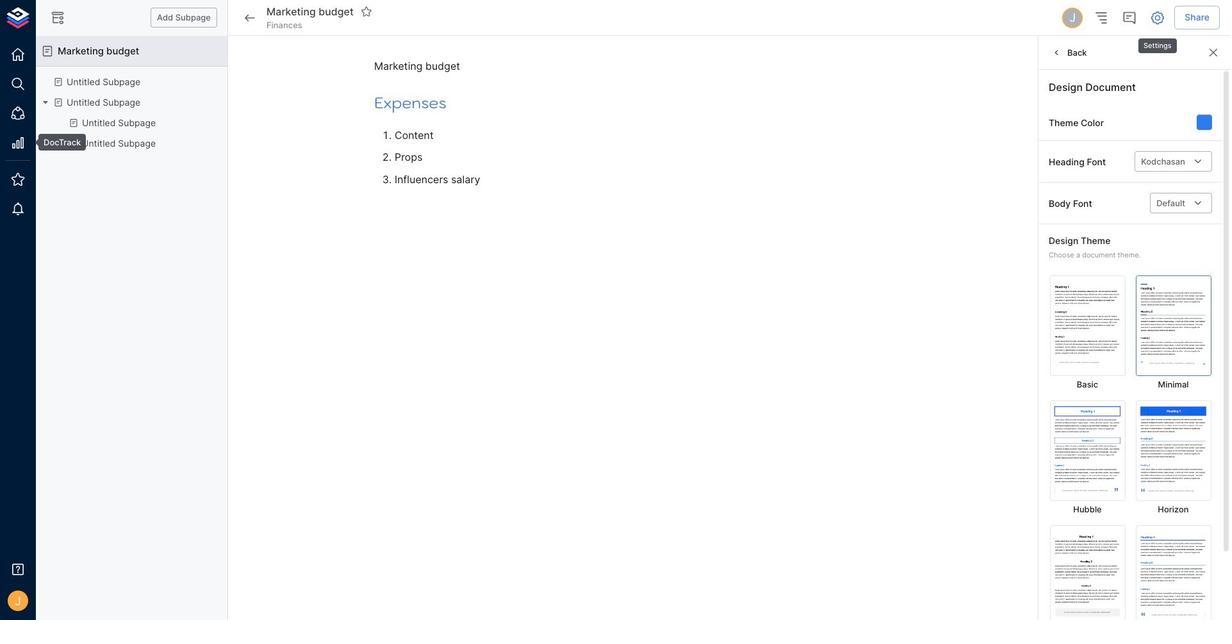 Task type: vqa. For each thing, say whether or not it's contained in the screenshot.
Bookmark icon
no



Task type: locate. For each thing, give the bounding box(es) containing it.
go back image
[[242, 10, 258, 25]]

1 horizontal spatial tooltip
[[1137, 29, 1178, 55]]

table of contents image
[[1094, 10, 1109, 25]]

1 vertical spatial tooltip
[[29, 134, 86, 151]]

comments image
[[1122, 10, 1138, 25]]

tooltip
[[1137, 29, 1178, 55], [29, 134, 86, 151]]

0 horizontal spatial tooltip
[[29, 134, 86, 151]]



Task type: describe. For each thing, give the bounding box(es) containing it.
hide wiki image
[[50, 10, 65, 25]]

favorite image
[[361, 6, 372, 18]]

settings image
[[1150, 10, 1166, 25]]

0 vertical spatial tooltip
[[1137, 29, 1178, 55]]



